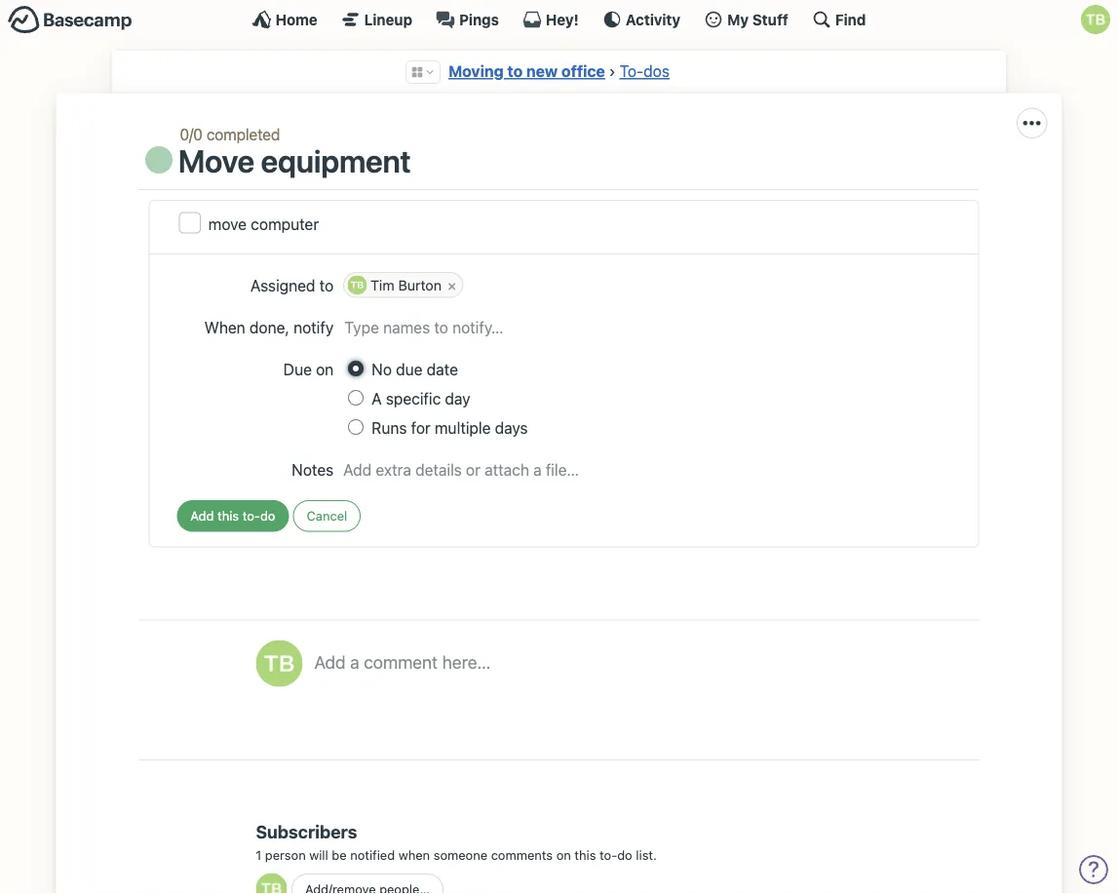 Task type: vqa. For each thing, say whether or not it's contained in the screenshot.
right Jer Mill image
no



Task type: locate. For each thing, give the bounding box(es) containing it.
to-
[[620, 62, 644, 80]]

Assigned to text field
[[466, 270, 952, 300]]

0/0
[[180, 125, 203, 143]]

0 vertical spatial to
[[508, 62, 523, 80]]

date
[[427, 360, 458, 379]]

hey!
[[546, 11, 579, 28]]

to-
[[600, 848, 618, 862]]

comments
[[491, 848, 553, 862]]

multiple
[[435, 419, 491, 437]]

0 vertical spatial on
[[316, 360, 334, 379]]

find
[[836, 11, 867, 28]]

1 vertical spatial tim burton image
[[256, 640, 303, 687]]

tim burton image
[[256, 874, 287, 894]]

› to-dos
[[609, 62, 670, 80]]

to left new
[[508, 62, 523, 80]]

due
[[396, 360, 423, 379]]

moving
[[449, 62, 504, 80]]

on inside subscribers 1 person will be notified when someone comments on this to-do list.
[[557, 848, 571, 862]]

on
[[316, 360, 334, 379], [557, 848, 571, 862]]

comment
[[364, 652, 438, 673]]

1 vertical spatial to
[[320, 276, 334, 294]]

notified
[[350, 848, 395, 862]]

tim burton image
[[1082, 5, 1111, 34], [256, 640, 303, 687]]

no due date
[[372, 360, 458, 379]]

moving to new office
[[449, 62, 605, 80]]

subscribers 1 person will be notified when someone comments on this to-do list.
[[256, 822, 657, 862]]

on left this
[[557, 848, 571, 862]]

1 horizontal spatial on
[[557, 848, 571, 862]]

pings button
[[436, 10, 499, 29]]

0 horizontal spatial on
[[316, 360, 334, 379]]

To-do name text field
[[208, 212, 965, 236]]

runs
[[372, 419, 407, 437]]

0 vertical spatial tim burton image
[[1082, 5, 1111, 34]]

to for moving
[[508, 62, 523, 80]]

notify
[[294, 318, 334, 337]]

my
[[728, 11, 749, 28]]

notes
[[292, 460, 334, 479]]

dos
[[644, 62, 670, 80]]

equipment
[[261, 142, 411, 179]]

assigned
[[250, 276, 316, 294]]

on right due
[[316, 360, 334, 379]]

a specific day
[[372, 389, 471, 408]]

None submit
[[177, 500, 289, 532]]

0 horizontal spatial to
[[320, 276, 334, 294]]

to-dos link
[[620, 62, 670, 80]]

when done, notify
[[204, 318, 334, 337]]

main element
[[0, 0, 1119, 38]]

days
[[495, 419, 528, 437]]

specific
[[386, 389, 441, 408]]

burton
[[398, 276, 442, 293]]

switch accounts image
[[8, 5, 133, 35]]

to right assigned at top
[[320, 276, 334, 294]]

pings
[[459, 11, 499, 28]]

tim
[[371, 276, 395, 293]]

›
[[609, 62, 616, 80]]

will
[[309, 848, 329, 862]]

cancel button
[[293, 500, 361, 532]]

completed
[[207, 125, 280, 143]]

do
[[618, 848, 633, 862]]

lineup
[[365, 11, 413, 28]]

to
[[508, 62, 523, 80], [320, 276, 334, 294]]

When done, notify text field
[[344, 314, 952, 340]]

when
[[204, 318, 246, 337]]

1 horizontal spatial to
[[508, 62, 523, 80]]

0 horizontal spatial tim burton image
[[256, 640, 303, 687]]

add
[[314, 652, 346, 673]]

office
[[562, 62, 605, 80]]

cancel
[[307, 509, 347, 523]]

person
[[265, 848, 306, 862]]

add a comment here… button
[[314, 640, 960, 728]]

when
[[399, 848, 430, 862]]

0/0 completed link
[[180, 125, 280, 143]]

my stuff
[[728, 11, 789, 28]]

1 vertical spatial on
[[557, 848, 571, 862]]



Task type: describe. For each thing, give the bounding box(es) containing it.
1 horizontal spatial tim burton image
[[1082, 5, 1111, 34]]

new
[[527, 62, 558, 80]]

lineup link
[[341, 10, 413, 29]]

× link
[[442, 273, 463, 297]]

day
[[445, 389, 471, 408]]

to for assigned
[[320, 276, 334, 294]]

assigned to
[[250, 276, 334, 294]]

no
[[372, 360, 392, 379]]

list.
[[636, 848, 657, 862]]

move equipment
[[178, 142, 411, 179]]

due on
[[284, 360, 334, 379]]

a
[[372, 389, 382, 408]]

be
[[332, 848, 347, 862]]

hey! button
[[523, 10, 579, 29]]

subscribers
[[256, 822, 357, 843]]

home link
[[252, 10, 318, 29]]

a
[[350, 652, 360, 673]]

for
[[411, 419, 431, 437]]

×
[[448, 276, 457, 293]]

move
[[178, 142, 255, 179]]

due
[[284, 360, 312, 379]]

someone
[[434, 848, 488, 862]]

1
[[256, 848, 262, 862]]

here…
[[443, 652, 491, 673]]

my stuff button
[[704, 10, 789, 29]]

moving to new office link
[[449, 62, 605, 80]]

runs for multiple days
[[372, 419, 528, 437]]

0/0 completed
[[180, 125, 280, 143]]

activity
[[626, 11, 681, 28]]

move equipment link
[[178, 142, 411, 179]]

add a comment here…
[[314, 652, 491, 673]]

add it to the schedule? option group
[[348, 356, 952, 444]]

this
[[575, 848, 596, 862]]

tim burton ×
[[371, 276, 457, 293]]

find button
[[812, 10, 867, 29]]

done,
[[250, 318, 290, 337]]

home
[[276, 11, 318, 28]]

activity link
[[603, 10, 681, 29]]

stuff
[[753, 11, 789, 28]]

Notes text field
[[344, 458, 952, 481]]



